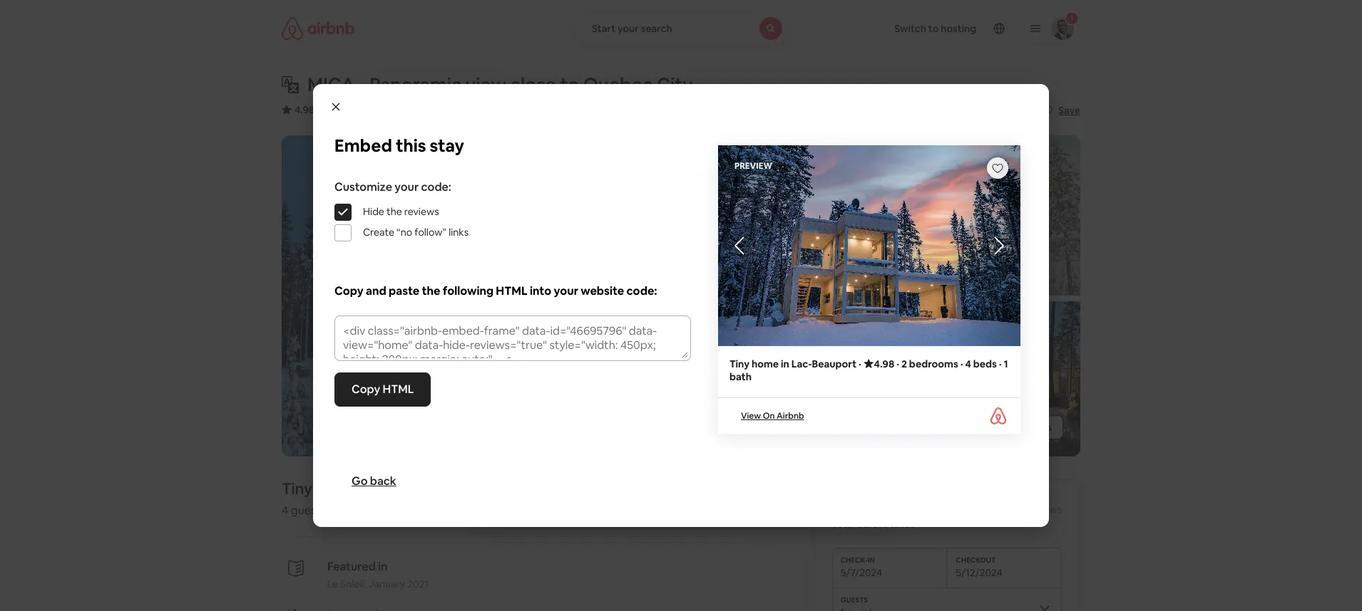 Task type: locate. For each thing, give the bounding box(es) containing it.
embed inside embed button
[[742, 456, 780, 471]]

close
[[510, 73, 556, 97]]

:
[[654, 284, 657, 299]]

create
[[363, 226, 394, 239]]

mica - panoramic view close to quebec city image 5 image
[[887, 302, 1081, 457]]

view
[[741, 411, 761, 423]]

email link
[[688, 240, 866, 293]]

2 vertical spatial home
[[316, 479, 358, 499]]

0 vertical spatial tiny home in lac-beauport · ★4.98 · 2 bedrooms · 4 beds · 1 bath
[[553, 185, 860, 214]]

0 horizontal spatial ★4.98
[[700, 185, 734, 200]]

1 horizontal spatial bath
[[730, 371, 752, 384]]

1 vertical spatial in
[[781, 358, 789, 371]]

your up hide the reviews
[[395, 180, 419, 195]]

1
[[856, 185, 860, 200], [1004, 358, 1008, 371]]

embed
[[335, 134, 392, 157], [742, 456, 780, 471]]

embed this stay
[[335, 134, 464, 157]]

beauport
[[644, 185, 693, 200], [812, 358, 857, 371]]

2 vertical spatial 4
[[282, 503, 288, 518]]

1 horizontal spatial reviews
[[404, 206, 439, 218]]

beds inside embed modal dialog
[[973, 358, 997, 371]]

2 vertical spatial tiny
[[282, 479, 312, 499]]

1 horizontal spatial embed
[[742, 456, 780, 471]]

0 horizontal spatial the
[[387, 206, 402, 218]]

1 vertical spatial beds
[[973, 358, 997, 371]]

0 horizontal spatial your
[[395, 180, 419, 195]]

1 vertical spatial tiny home in lac-beauport · ★4.98 · 2 bedrooms · 4 beds · 1 bath
[[730, 358, 1008, 384]]

copy html
[[352, 382, 414, 397]]

0 horizontal spatial home
[[316, 479, 358, 499]]

0 vertical spatial copy
[[335, 284, 364, 299]]

0 horizontal spatial 234
[[322, 103, 340, 116]]

home inside 'tiny home hosted by nicolas 4 guests'
[[316, 479, 358, 499]]

your right start
[[618, 22, 639, 35]]

in inside featured in le soleil, january 2021
[[378, 560, 388, 575]]

and
[[366, 284, 386, 299]]

featured
[[327, 560, 376, 575]]

Start your search search field
[[574, 11, 788, 46]]

copy inside button
[[352, 382, 380, 397]]

2 horizontal spatial tiny
[[730, 358, 750, 371]]

back
[[370, 475, 396, 490]]

email
[[742, 259, 770, 274]]

1 vertical spatial lac-
[[792, 358, 812, 371]]

tiny home hosted by nicolas 4 guests
[[282, 479, 492, 518]]

your inside button
[[618, 22, 639, 35]]

0 horizontal spatial in
[[378, 560, 388, 575]]

1 horizontal spatial beds
[[973, 358, 997, 371]]

2 horizontal spatial in
[[781, 358, 789, 371]]

1 horizontal spatial ★4.98
[[864, 358, 895, 371]]

embed inside embed modal dialog
[[335, 134, 392, 157]]

guests
[[291, 503, 326, 518]]

0 vertical spatial embed
[[335, 134, 392, 157]]

tiny inside 'tiny home hosted by nicolas 4 guests'
[[282, 479, 312, 499]]

0 vertical spatial bedrooms
[[751, 185, 805, 200]]

customize
[[335, 180, 392, 195]]

0 horizontal spatial lac-
[[621, 185, 644, 200]]

soleil,
[[340, 578, 367, 591]]

0 horizontal spatial 2
[[742, 185, 748, 200]]

facebook
[[742, 390, 795, 405]]

1 horizontal spatial the
[[422, 284, 440, 299]]

0 vertical spatial bath
[[553, 199, 577, 214]]

0 horizontal spatial beds
[[822, 185, 848, 200]]

5/7/2024
[[841, 567, 882, 580]]

2 vertical spatial in
[[378, 560, 388, 575]]

2021
[[407, 578, 429, 591]]

1 horizontal spatial 234
[[1008, 503, 1025, 516]]

1 vertical spatial reviews
[[404, 206, 439, 218]]

0 vertical spatial your
[[618, 22, 639, 35]]

1 horizontal spatial tiny
[[553, 185, 574, 200]]

copy
[[335, 284, 364, 299], [352, 382, 380, 397]]

in
[[609, 185, 619, 200], [781, 358, 789, 371], [378, 560, 388, 575]]

lac-
[[621, 185, 644, 200], [792, 358, 812, 371]]

1 vertical spatial bath
[[730, 371, 752, 384]]

la vue époustouflante de la chambre principale. image
[[887, 136, 1081, 296]]

reviews
[[342, 103, 378, 116], [404, 206, 439, 218], [1027, 503, 1062, 516]]

copy for copy html
[[352, 382, 380, 397]]

the
[[387, 206, 402, 218], [422, 284, 440, 299]]

follow"
[[415, 226, 447, 239]]

1 horizontal spatial your
[[554, 284, 578, 299]]

1 horizontal spatial 1
[[1004, 358, 1008, 371]]

5/12/2024
[[956, 567, 1002, 580]]

1 vertical spatial bedrooms
[[909, 358, 958, 371]]

your right into
[[554, 284, 578, 299]]

html
[[496, 284, 528, 299], [383, 382, 414, 397]]

0 vertical spatial 4
[[813, 185, 819, 200]]

1 horizontal spatial lac-
[[792, 358, 812, 371]]

1 vertical spatial beauport
[[812, 358, 857, 371]]

into
[[530, 284, 551, 299]]

tiny home in lac-beauport · ★4.98 · 2 bedrooms · 4 beds · 1 bath link
[[730, 358, 1009, 384]]

bedrooms
[[751, 185, 805, 200], [909, 358, 958, 371]]

preview
[[735, 160, 772, 172]]

0 vertical spatial ★4.98
[[700, 185, 734, 200]]

embed down 234 reviews button
[[335, 134, 392, 157]]

1 horizontal spatial html
[[496, 284, 528, 299]]

234
[[322, 103, 340, 116], [1008, 503, 1025, 516]]

embed down on
[[742, 456, 780, 471]]

2 horizontal spatial home
[[752, 358, 779, 371]]

1 horizontal spatial 2
[[901, 358, 907, 371]]

your
[[618, 22, 639, 35], [395, 180, 419, 195], [554, 284, 578, 299]]

1 horizontal spatial bedrooms
[[909, 358, 958, 371]]

code:
[[421, 180, 451, 195]]

0 vertical spatial home
[[577, 185, 607, 200]]

1 horizontal spatial beauport
[[812, 358, 857, 371]]

1 vertical spatial your
[[395, 180, 419, 195]]

·
[[317, 103, 319, 116], [695, 185, 698, 200], [737, 185, 739, 200], [808, 185, 810, 200], [850, 185, 853, 200], [859, 358, 862, 371], [897, 358, 899, 371], [961, 358, 963, 371], [999, 358, 1002, 371]]

1 horizontal spatial in
[[609, 185, 619, 200]]

1 vertical spatial embed
[[742, 456, 780, 471]]

1 vertical spatial copy
[[352, 382, 380, 397]]

beds
[[822, 185, 848, 200], [973, 358, 997, 371]]

facebook link
[[688, 372, 866, 424]]

hosted
[[361, 479, 413, 499]]

quebec
[[583, 73, 653, 97]]

featured in le soleil, january 2021
[[327, 560, 429, 591]]

tiny
[[553, 185, 574, 200], [730, 358, 750, 371], [282, 479, 312, 499]]

reviews inside embed modal dialog
[[404, 206, 439, 218]]

1 vertical spatial ★4.98
[[864, 358, 895, 371]]

1 vertical spatial html
[[383, 382, 414, 397]]

the right paste
[[422, 284, 440, 299]]

1 vertical spatial 2
[[901, 358, 907, 371]]

1 vertical spatial 1
[[1004, 358, 1008, 371]]

0 horizontal spatial 4
[[282, 503, 288, 518]]

start your search button
[[574, 11, 788, 46]]

to
[[560, 73, 579, 97]]

taxes
[[890, 518, 915, 531]]

1 horizontal spatial home
[[577, 185, 607, 200]]

whatsapp
[[742, 325, 799, 339]]

go
[[352, 475, 368, 490]]

0 vertical spatial beds
[[822, 185, 848, 200]]

all
[[1006, 421, 1017, 434]]

2 horizontal spatial reviews
[[1027, 503, 1062, 516]]

1 vertical spatial 4
[[965, 358, 971, 371]]

view on airbnb button
[[741, 411, 804, 423]]

2 horizontal spatial your
[[618, 22, 639, 35]]

january
[[369, 578, 405, 591]]

1 vertical spatial tiny
[[730, 358, 750, 371]]

panoramic
[[370, 73, 462, 97]]

before
[[857, 518, 888, 531]]

the right hide
[[387, 206, 402, 218]]

in inside tiny home in lac-beauport · ★4.98 · 2 bedrooms · 4 beds · 1 bath link
[[781, 358, 789, 371]]

0 horizontal spatial 1
[[856, 185, 860, 200]]

0 vertical spatial lac-
[[621, 185, 644, 200]]

0 vertical spatial 1
[[856, 185, 860, 200]]

0 horizontal spatial beauport
[[644, 185, 693, 200]]

★4.98
[[700, 185, 734, 200], [864, 358, 895, 371]]

2 horizontal spatial 4
[[965, 358, 971, 371]]

home
[[577, 185, 607, 200], [752, 358, 779, 371], [316, 479, 358, 499]]

your for customize
[[395, 180, 419, 195]]

start
[[592, 22, 616, 35]]

2
[[742, 185, 748, 200], [901, 358, 907, 371]]

mica - panoramic view close to quebec city
[[307, 73, 693, 97]]

tiny home in lac-beauport · ★4.98 · 2 bedrooms · 4 beds · 1 bath image
[[718, 145, 1021, 347], [718, 145, 1021, 347]]

1 vertical spatial 234
[[1008, 503, 1025, 516]]

on
[[763, 411, 775, 423]]

0 horizontal spatial reviews
[[342, 103, 378, 116]]

0 horizontal spatial embed
[[335, 134, 392, 157]]

4.98
[[295, 103, 315, 116]]

mica
[[307, 73, 355, 97]]

0 horizontal spatial tiny
[[282, 479, 312, 499]]

4
[[813, 185, 819, 200], [965, 358, 971, 371], [282, 503, 288, 518]]

0 vertical spatial reviews
[[342, 103, 378, 116]]

0 horizontal spatial html
[[383, 382, 414, 397]]

0 vertical spatial 2
[[742, 185, 748, 200]]

1 vertical spatial home
[[752, 358, 779, 371]]

tiny home in lac-beauport · ★4.98 · 2 bedrooms · 4 beds · 1 bath
[[553, 185, 860, 214], [730, 358, 1008, 384]]

0 horizontal spatial bedrooms
[[751, 185, 805, 200]]

by nicolas
[[417, 479, 492, 499]]

mica - panoramic view close to quebec city image 2 image
[[687, 136, 881, 296]]



Task type: describe. For each thing, give the bounding box(es) containing it.
lac- inside embed modal dialog
[[792, 358, 812, 371]]

0 horizontal spatial bath
[[553, 199, 577, 214]]

embed modal dialog
[[313, 84, 1049, 528]]

start your search
[[592, 22, 672, 35]]

stay
[[430, 134, 464, 157]]

1 vertical spatial the
[[422, 284, 440, 299]]

0 vertical spatial html
[[496, 284, 528, 299]]

links
[[449, 226, 469, 239]]

tiny inside embed modal dialog
[[730, 358, 750, 371]]

photos
[[1019, 421, 1052, 434]]

go back button
[[352, 475, 396, 490]]

copy and paste the following html into your website code :
[[335, 284, 657, 299]]

2 vertical spatial your
[[554, 284, 578, 299]]

show all photos button
[[950, 416, 1063, 440]]

copy html button
[[335, 373, 431, 407]]

following
[[443, 284, 494, 299]]

"no
[[397, 226, 412, 239]]

home inside embed modal dialog
[[752, 358, 779, 371]]

embed for embed this stay
[[335, 134, 392, 157]]

-
[[359, 73, 366, 97]]

profile element
[[805, 0, 1081, 57]]

code
[[627, 284, 654, 299]]

0 vertical spatial beauport
[[644, 185, 693, 200]]

mica - panoramic view close to quebec city image 3 image
[[687, 302, 881, 457]]

save
[[1058, 104, 1081, 117]]

bath inside embed modal dialog
[[730, 371, 752, 384]]

embed for embed
[[742, 456, 780, 471]]

embed button
[[688, 437, 866, 490]]

total
[[832, 518, 855, 531]]

go back
[[352, 475, 396, 490]]

4.98 · 234 reviews
[[295, 103, 378, 116]]

airbnb
[[777, 411, 804, 423]]

search
[[641, 22, 672, 35]]

show all photos
[[979, 421, 1052, 434]]

website
[[581, 284, 624, 299]]

create "no follow" links
[[363, 226, 469, 239]]

0 vertical spatial in
[[609, 185, 619, 200]]

2 vertical spatial reviews
[[1027, 503, 1062, 516]]

beauport inside tiny home in lac-beauport · ★4.98 · 2 bedrooms · 4 beds · 1 bath link
[[812, 358, 857, 371]]

le
[[327, 578, 338, 591]]

customize your code:
[[335, 180, 451, 195]]

0 vertical spatial the
[[387, 206, 402, 218]]

your for start
[[618, 22, 639, 35]]

2 inside embed modal dialog
[[901, 358, 907, 371]]

this
[[396, 134, 426, 157]]

whatsapp link
[[688, 306, 866, 359]]

messages
[[551, 325, 604, 339]]

★4.98 inside embed modal dialog
[[864, 358, 895, 371]]

save button
[[1036, 98, 1086, 123]]

paste
[[389, 284, 420, 299]]

bedrooms inside embed modal dialog
[[909, 358, 958, 371]]

mica - panoramic view close to quebec city image 1 image
[[282, 136, 681, 457]]

<div class="airbnb-embed-frame" data-id="46695796" data-view="home" data-hide-reviews="true" style="width: 450px; height: 300px; margin: auto;"><a href="https://www.airbnb.com/rooms/46695796?check_in=2024-05-07&amp;check_out=2024-05-12&amp;guests=1&amp;adults=1&amp;s=66&amp;source=embed_widget">View On Airbnb</a><a href="https://www.airbnb.com/rooms/46695796?check_in=2024-05-07&amp;check_out=2024-05-12&amp;guests=1&amp;adults=1&amp;s=66&amp;source=embed_widget" rel="nofollow">Tiny home in Lac-Beauport · ★4.98 · 2 bedrooms · 4 beds · 1 bath</a><script async="" src="https://www.airbnb.com/embeddable/airbnb_jssdk"></script></div> text field
[[337, 319, 688, 359]]

hide
[[363, 206, 384, 218]]

234 reviews
[[1008, 503, 1062, 516]]

airbnb belo image
[[990, 408, 1007, 425]]

show
[[979, 421, 1004, 434]]

4 inside embed modal dialog
[[965, 358, 971, 371]]

messages link
[[496, 306, 675, 359]]

0 vertical spatial tiny
[[553, 185, 574, 200]]

1 horizontal spatial 4
[[813, 185, 819, 200]]

hide the reviews
[[363, 206, 439, 218]]

view on airbnb
[[741, 411, 804, 423]]

copy for copy and paste the following html into your website code :
[[335, 284, 364, 299]]

1 inside embed modal dialog
[[1004, 358, 1008, 371]]

html inside button
[[383, 382, 414, 397]]

tiny home in lac-beauport · ★4.98 · 2 bedrooms · 4 beds · 1 bath inside embed modal dialog
[[730, 358, 1008, 384]]

automatically translated title: mica - panoramic view close to quebec city image
[[282, 76, 299, 93]]

city
[[657, 73, 693, 97]]

0 vertical spatial 234
[[322, 103, 340, 116]]

234 reviews button
[[322, 103, 378, 117]]

4 inside 'tiny home hosted by nicolas 4 guests'
[[282, 503, 288, 518]]

total before taxes
[[832, 518, 915, 531]]

view
[[466, 73, 506, 97]]



Task type: vqa. For each thing, say whether or not it's contained in the screenshot.
guests
yes



